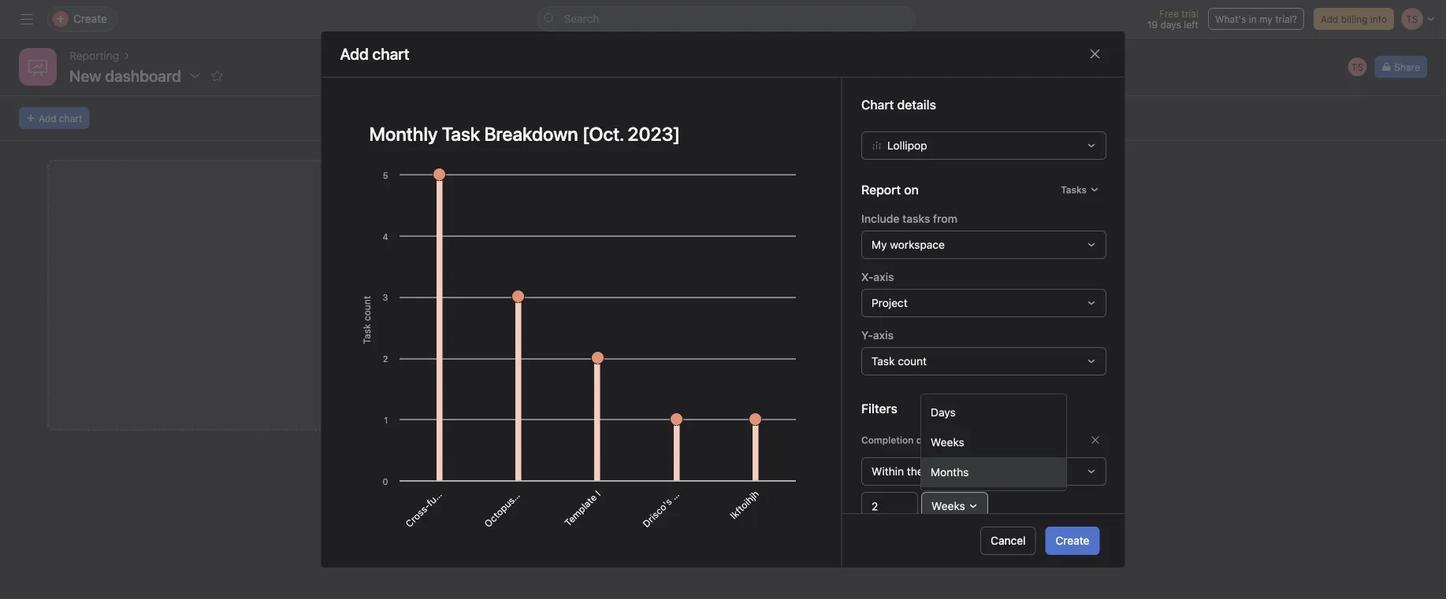 Task type: vqa. For each thing, say whether or not it's contained in the screenshot.
plan in Projects element
no



Task type: locate. For each thing, give the bounding box(es) containing it.
add chart
[[39, 113, 82, 124], [359, 306, 402, 317]]

1 axis from the top
[[873, 270, 894, 283]]

weeks inside dropdown button
[[931, 500, 965, 513]]

add chart button
[[19, 107, 89, 129], [47, 160, 714, 431]]

completion date
[[861, 435, 937, 446]]

weeks up the months in the bottom of the page
[[931, 436, 965, 449]]

axis up project
[[873, 270, 894, 283]]

lollipop button
[[861, 131, 1106, 160]]

0 vertical spatial add
[[1321, 13, 1339, 24]]

1 horizontal spatial chart
[[379, 306, 402, 317]]

project
[[872, 296, 908, 309]]

1 vertical spatial chart
[[379, 306, 402, 317]]

Monthly Task Breakdown [Oct. 2023] text field
[[359, 115, 804, 152]]

0 vertical spatial add chart
[[39, 113, 82, 124]]

weeks down the months in the bottom of the page
[[931, 500, 965, 513]]

2 axis from the top
[[873, 329, 894, 342]]

None number field
[[861, 492, 918, 521]]

1 horizontal spatial add chart
[[359, 306, 402, 317]]

1 vertical spatial weeks
[[931, 500, 965, 513]]

0 vertical spatial chart
[[59, 113, 82, 124]]

cancel
[[991, 535, 1026, 548]]

i
[[593, 489, 603, 498]]

create
[[1056, 535, 1090, 548]]

free trial 19 days left
[[1148, 8, 1199, 30]]

completion
[[861, 435, 914, 446]]

trial?
[[1276, 13, 1298, 24]]

1 horizontal spatial add
[[359, 306, 377, 317]]

x-
[[861, 270, 873, 283]]

0 vertical spatial add chart button
[[19, 107, 89, 129]]

show options image
[[189, 69, 202, 82]]

0 vertical spatial weeks
[[931, 436, 965, 449]]

weeks
[[931, 436, 965, 449], [931, 500, 965, 513]]

0 horizontal spatial add
[[39, 113, 56, 124]]

what's
[[1216, 13, 1247, 24]]

report image
[[28, 58, 47, 76]]

months
[[931, 466, 969, 479]]

axis up "task"
[[873, 329, 894, 342]]

new dashboard
[[69, 66, 181, 85]]

weeks button
[[921, 492, 988, 521]]

task count
[[872, 355, 927, 368]]

last
[[926, 465, 944, 478]]

lkftoihjh
[[728, 489, 761, 522]]

add billing info button
[[1314, 8, 1395, 30]]

y-
[[861, 329, 873, 342]]

0 vertical spatial axis
[[873, 270, 894, 283]]

1 vertical spatial add
[[39, 113, 56, 124]]

filters
[[861, 401, 897, 416]]

what's in my trial?
[[1216, 13, 1298, 24]]

a button to remove the filter image
[[1091, 435, 1100, 445]]

the
[[907, 465, 923, 478]]

search
[[564, 12, 600, 25]]

specimen
[[511, 462, 550, 501]]

chart
[[59, 113, 82, 124], [379, 306, 402, 317]]

x-axis
[[861, 270, 894, 283]]

1 vertical spatial axis
[[873, 329, 894, 342]]

trial
[[1182, 8, 1199, 19]]

create button
[[1046, 527, 1100, 556]]

task
[[872, 355, 895, 368]]

1 vertical spatial add chart button
[[47, 160, 714, 431]]

reporting link
[[69, 47, 119, 65]]

1 vertical spatial add chart
[[359, 306, 402, 317]]

y-axis
[[861, 329, 894, 342]]

octopus
[[482, 495, 517, 530]]

octopus specimen
[[482, 462, 550, 530]]

date
[[916, 435, 937, 446]]

within the last button
[[861, 458, 1106, 486]]

my workspace button
[[861, 231, 1106, 259]]

what's in my trial? button
[[1209, 8, 1305, 30]]

share button
[[1375, 56, 1428, 78]]

2 horizontal spatial add
[[1321, 13, 1339, 24]]

tasks
[[1061, 184, 1087, 195]]

2 weeks from the top
[[931, 500, 965, 513]]

cancel button
[[981, 527, 1036, 556]]

axis
[[873, 270, 894, 283], [873, 329, 894, 342]]

2 vertical spatial add
[[359, 306, 377, 317]]

axis for x-
[[873, 270, 894, 283]]

add to starred image
[[211, 69, 224, 82]]

drinks
[[668, 475, 696, 502]]

workspace
[[890, 238, 945, 251]]

1 weeks from the top
[[931, 436, 965, 449]]

add
[[1321, 13, 1339, 24], [39, 113, 56, 124], [359, 306, 377, 317]]



Task type: describe. For each thing, give the bounding box(es) containing it.
my workspace
[[872, 238, 945, 251]]

my
[[1260, 13, 1273, 24]]

chart details
[[861, 97, 936, 112]]

billing
[[1342, 13, 1368, 24]]

include
[[861, 212, 899, 225]]

within the last
[[872, 465, 944, 478]]

19
[[1148, 19, 1158, 30]]

share
[[1395, 61, 1421, 73]]

report on
[[861, 182, 919, 197]]

add inside button
[[1321, 13, 1339, 24]]

search list box
[[537, 6, 916, 32]]

ts button
[[1347, 56, 1369, 78]]

lollipop
[[887, 139, 927, 152]]

template i
[[562, 489, 603, 529]]

ts
[[1352, 61, 1364, 73]]

drisco's drinks
[[641, 475, 696, 530]]

tasks
[[902, 212, 930, 225]]

info
[[1371, 13, 1388, 24]]

from
[[933, 212, 957, 225]]

close image
[[1089, 48, 1102, 60]]

template
[[562, 492, 599, 529]]

reporting
[[69, 49, 119, 62]]

in
[[1249, 13, 1257, 24]]

add billing info
[[1321, 13, 1388, 24]]

days
[[931, 406, 956, 419]]

0 horizontal spatial chart
[[59, 113, 82, 124]]

free
[[1160, 8, 1179, 19]]

0 horizontal spatial add chart
[[39, 113, 82, 124]]

months menu item
[[922, 458, 1067, 488]]

tasks button
[[1054, 178, 1106, 201]]

days
[[1161, 19, 1182, 30]]

project button
[[861, 289, 1106, 317]]

search button
[[537, 6, 916, 32]]

within
[[872, 465, 904, 478]]

count
[[898, 355, 927, 368]]

include tasks from
[[861, 212, 957, 225]]

my
[[872, 238, 887, 251]]

axis for y-
[[873, 329, 894, 342]]

left
[[1184, 19, 1199, 30]]

task count button
[[861, 347, 1106, 376]]

drisco's
[[641, 497, 674, 530]]

add chart
[[340, 45, 410, 63]]



